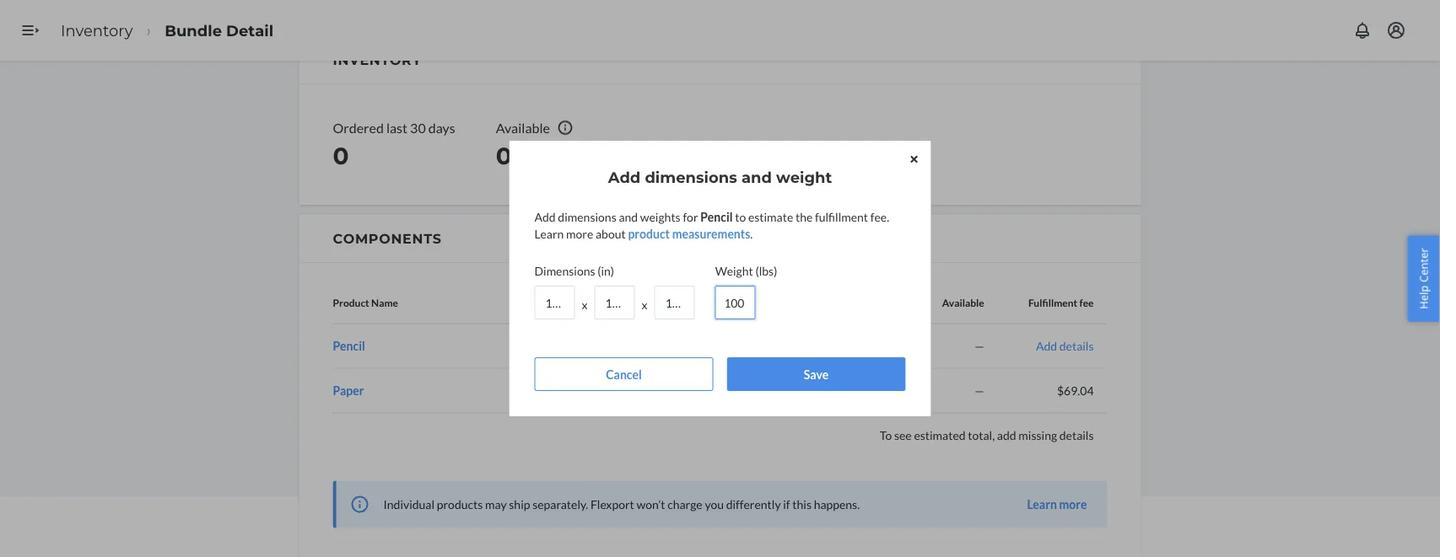 Task type: locate. For each thing, give the bounding box(es) containing it.
1 horizontal spatial dimensions
[[645, 168, 738, 187]]

W number field
[[595, 286, 635, 320]]

weight (lbs)
[[715, 264, 778, 278]]

help center
[[1417, 248, 1432, 310]]

add up the learn
[[535, 210, 556, 224]]

1 vertical spatial and
[[619, 210, 638, 224]]

dimensions for add dimensions and weights for pencil
[[558, 210, 617, 224]]

cancel button
[[535, 358, 714, 392]]

dimensions up for
[[645, 168, 738, 187]]

0 vertical spatial and
[[742, 168, 772, 187]]

and up about
[[619, 210, 638, 224]]

save
[[804, 368, 829, 382]]

0 vertical spatial dimensions
[[645, 168, 738, 187]]

1 horizontal spatial add
[[608, 168, 641, 187]]

0 horizontal spatial add
[[535, 210, 556, 224]]

0 horizontal spatial x
[[582, 298, 588, 312]]

close image
[[911, 154, 918, 165]]

more
[[566, 227, 594, 241]]

learn
[[535, 227, 564, 241]]

product
[[628, 227, 670, 241]]

measurements
[[672, 227, 751, 241]]

dimensions (in)
[[535, 264, 614, 278]]

0 horizontal spatial and
[[619, 210, 638, 224]]

0 vertical spatial add
[[608, 168, 641, 187]]

the
[[796, 210, 813, 224]]

1 vertical spatial add
[[535, 210, 556, 224]]

and
[[742, 168, 772, 187], [619, 210, 638, 224]]

dimensions
[[535, 264, 596, 278]]

and up the estimate
[[742, 168, 772, 187]]

add dimensions and weight dialog
[[509, 141, 931, 417]]

dimensions up more
[[558, 210, 617, 224]]

1 horizontal spatial x
[[642, 298, 648, 312]]

add for add dimensions and weight
[[608, 168, 641, 187]]

x
[[582, 298, 588, 312], [642, 298, 648, 312]]

estimate
[[749, 210, 794, 224]]

and for weight
[[742, 168, 772, 187]]

add dimensions and weights for pencil
[[535, 210, 733, 224]]

add up add dimensions and weights for pencil
[[608, 168, 641, 187]]

x left h number field
[[642, 298, 648, 312]]

center
[[1417, 248, 1432, 283]]

x left w number field
[[582, 298, 588, 312]]

weights
[[640, 210, 681, 224]]

product measurements link
[[628, 227, 751, 241]]

add
[[608, 168, 641, 187], [535, 210, 556, 224]]

lb number field
[[715, 286, 756, 320]]

cancel
[[606, 368, 642, 382]]

and for weights
[[619, 210, 638, 224]]

dimensions
[[645, 168, 738, 187], [558, 210, 617, 224]]

0 horizontal spatial dimensions
[[558, 210, 617, 224]]

1 horizontal spatial and
[[742, 168, 772, 187]]

1 vertical spatial dimensions
[[558, 210, 617, 224]]



Task type: vqa. For each thing, say whether or not it's contained in the screenshot.
estimate
yes



Task type: describe. For each thing, give the bounding box(es) containing it.
to
[[735, 210, 746, 224]]

1 x from the left
[[582, 298, 588, 312]]

help
[[1417, 286, 1432, 310]]

(lbs)
[[756, 264, 778, 278]]

H number field
[[655, 286, 695, 320]]

.
[[751, 227, 753, 241]]

fee.
[[871, 210, 890, 224]]

(in)
[[598, 264, 614, 278]]

about
[[596, 227, 626, 241]]

add dimensions and weight
[[608, 168, 832, 187]]

2 x from the left
[[642, 298, 648, 312]]

save button
[[727, 358, 906, 392]]

to estimate the fulfillment fee. learn more about
[[535, 210, 890, 241]]

for
[[683, 210, 698, 224]]

weight
[[715, 264, 754, 278]]

product measurements .
[[628, 227, 753, 241]]

L number field
[[535, 286, 575, 320]]

add for add dimensions and weights for pencil
[[535, 210, 556, 224]]

weight
[[777, 168, 832, 187]]

pencil
[[701, 210, 733, 224]]

help center button
[[1408, 236, 1441, 322]]

dimensions for add dimensions and weight
[[645, 168, 738, 187]]

fulfillment
[[815, 210, 869, 224]]



